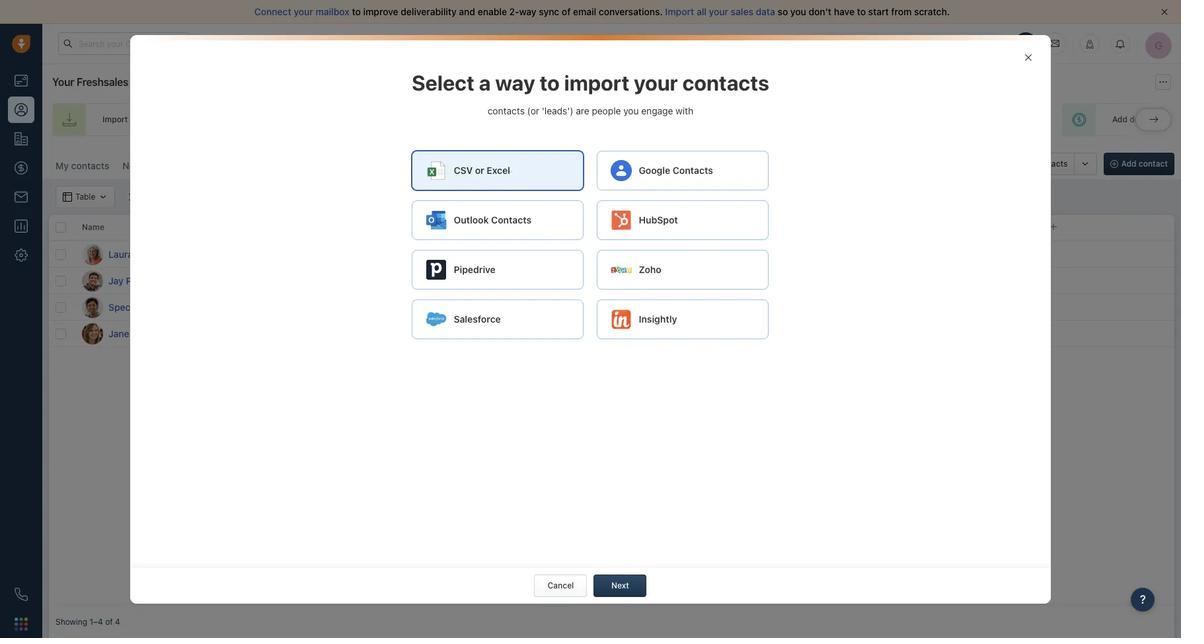 Task type: vqa. For each thing, say whether or not it's contained in the screenshot.
'customize'
no



Task type: locate. For each thing, give the bounding box(es) containing it.
phone element
[[8, 581, 34, 608]]

1–4
[[90, 617, 103, 627]]

3 + add task from the top
[[452, 302, 492, 312]]

deliverability
[[401, 6, 457, 17]]

are
[[576, 105, 590, 117]]

your left trial
[[820, 39, 836, 47]]

2 + add task from the top
[[452, 275, 492, 285]]

1 + click to add from the top
[[651, 249, 702, 259]]

next
[[452, 222, 470, 232], [612, 580, 629, 590]]

(sample) right norda
[[164, 248, 203, 260]]

of right sync
[[562, 6, 571, 17]]

you right so
[[791, 6, 807, 17]]

3 greg from the top
[[766, 302, 784, 312]]

robinson for 54
[[786, 249, 821, 259]]

route leads to your team
[[571, 115, 666, 125]]

1 vertical spatial + click to add
[[651, 302, 702, 312]]

+ down pipedrive
[[452, 275, 457, 285]]

hubspot button
[[597, 200, 769, 240]]

contacts
[[673, 165, 713, 176], [491, 214, 532, 226]]

task down pipedrive
[[477, 275, 492, 285]]

next right cancel button
[[612, 580, 629, 590]]

add up the salesforce
[[460, 302, 474, 312]]

add contact button
[[1104, 153, 1175, 175]]

next button
[[594, 574, 647, 597]]

next activity
[[452, 222, 501, 232]]

start
[[869, 6, 889, 17]]

task up the salesforce
[[477, 302, 492, 312]]

click up insightly
[[658, 302, 676, 312]]

name row
[[49, 215, 247, 241]]

way right a
[[495, 70, 535, 95]]

patel
[[126, 275, 148, 286]]

greg for 56
[[766, 302, 784, 312]]

your for your trial ends in 21 days
[[820, 39, 836, 47]]

my contacts
[[56, 160, 109, 171]]

add for 54
[[460, 249, 474, 259]]

container_wx8msf4aqz5i3rn1 image
[[1025, 53, 1034, 62], [753, 329, 762, 338]]

j image
[[82, 323, 103, 344]]

jay patel (sample) link
[[108, 274, 189, 287]]

2 greg robinson from the top
[[766, 276, 821, 286]]

click down insightly
[[658, 329, 676, 339]]

robinson for 56
[[786, 302, 821, 312]]

2 horizontal spatial import
[[1007, 159, 1033, 169]]

press space to select this row. row containing spector calista (sample)
[[49, 294, 247, 321]]

1 vertical spatial import contacts
[[1007, 159, 1068, 169]]

add
[[688, 249, 702, 259], [688, 302, 702, 312], [688, 329, 702, 339]]

contacts right outlook
[[491, 214, 532, 226]]

1 click from the top
[[658, 249, 676, 259]]

your left mailbox
[[294, 6, 313, 17]]

my contacts button
[[49, 153, 116, 179], [56, 160, 109, 171]]

+ up zoho
[[651, 249, 656, 259]]

and
[[459, 6, 476, 17]]

don't
[[809, 6, 832, 17]]

add left contact
[[1122, 159, 1137, 169]]

1 horizontal spatial container_wx8msf4aqz5i3rn1 image
[[1025, 53, 1034, 62]]

2 task from the top
[[477, 275, 492, 285]]

1 horizontal spatial next
[[612, 580, 629, 590]]

1 horizontal spatial import contacts
[[1007, 159, 1068, 169]]

1 greg from the top
[[766, 249, 784, 259]]

days
[[891, 39, 907, 47]]

3 + click to add from the top
[[651, 329, 702, 339]]

(sample) for laura norda (sample)
[[164, 248, 203, 260]]

grid
[[49, 214, 1175, 606]]

+ click to add for 42
[[651, 329, 702, 339]]

1 horizontal spatial of
[[562, 6, 571, 17]]

3 robinson from the top
[[786, 302, 821, 312]]

greg for 54
[[766, 249, 784, 259]]

1 row group from the left
[[49, 241, 247, 347]]

0 vertical spatial contacts
[[673, 165, 713, 176]]

engage
[[642, 105, 673, 117]]

(sample) up spector calista (sample)
[[150, 275, 189, 286]]

2 + click to add from the top
[[651, 302, 702, 312]]

0 horizontal spatial next
[[452, 222, 470, 232]]

(sample) right sampleton in the left bottom of the page
[[181, 328, 220, 339]]

+ add task up the salesforce
[[452, 302, 492, 312]]

row group containing laura norda (sample)
[[49, 241, 247, 347]]

close image
[[1162, 9, 1168, 15]]

of
[[562, 6, 571, 17], [105, 617, 113, 627]]

3 task from the top
[[477, 302, 492, 312]]

your right all
[[709, 6, 729, 17]]

2-
[[510, 6, 519, 17]]

+ add task down pipedrive
[[452, 275, 492, 285]]

0 horizontal spatial import
[[102, 115, 128, 125]]

greg robinson
[[766, 249, 821, 259], [766, 276, 821, 286], [766, 302, 821, 312], [766, 329, 821, 339]]

click for 56
[[658, 302, 676, 312]]

greg
[[766, 249, 784, 259], [766, 276, 784, 286], [766, 302, 784, 312], [766, 329, 784, 339]]

add for 56
[[688, 302, 702, 312]]

2 row group from the left
[[247, 241, 1175, 347]]

spector calista (sample)
[[108, 301, 217, 312]]

3 click from the top
[[658, 329, 676, 339]]

2 vertical spatial + add task
[[452, 302, 492, 312]]

robinson for 42
[[786, 329, 821, 339]]

4 robinson from the top
[[786, 329, 821, 339]]

1 horizontal spatial contacts
[[673, 165, 713, 176]]

0 horizontal spatial of
[[105, 617, 113, 627]]

row group
[[49, 241, 247, 347], [247, 241, 1175, 347]]

1 greg robinson from the top
[[766, 249, 821, 259]]

contacts right google
[[673, 165, 713, 176]]

1 add from the top
[[688, 249, 702, 259]]

1 vertical spatial click
[[658, 302, 676, 312]]

0 vertical spatial container_wx8msf4aqz5i3rn1 image
[[1025, 53, 1034, 62]]

showing 1–4 of 4
[[56, 617, 120, 627]]

0 vertical spatial + click to add
[[651, 249, 702, 259]]

+ up the salesforce
[[452, 302, 457, 312]]

guide
[[161, 76, 187, 88]]

+ add task
[[452, 249, 492, 259], [452, 275, 492, 285], [452, 302, 492, 312]]

route leads to your team link
[[520, 103, 690, 136]]

your
[[820, 39, 836, 47], [52, 76, 74, 88]]

import inside button
[[1007, 159, 1033, 169]]

1 vertical spatial next
[[612, 580, 629, 590]]

a
[[479, 70, 491, 95]]

+
[[452, 249, 457, 259], [651, 249, 656, 259], [452, 275, 457, 285], [452, 302, 457, 312], [651, 302, 656, 312], [651, 329, 656, 339]]

1 task from the top
[[477, 249, 492, 259]]

1 vertical spatial import
[[102, 115, 128, 125]]

+ click to add up insightly
[[651, 302, 702, 312]]

1 vertical spatial container_wx8msf4aqz5i3rn1 image
[[753, 329, 762, 338]]

2 container_wx8msf4aqz5i3rn1 image from the top
[[753, 303, 762, 312]]

1 horizontal spatial import
[[666, 6, 695, 17]]

add for 15
[[460, 275, 474, 285]]

0 vertical spatial add
[[688, 249, 702, 259]]

greg robinson for 42
[[766, 329, 821, 339]]

outlook
[[454, 214, 489, 226]]

send email image
[[1051, 38, 1060, 49]]

your left freshsales
[[52, 76, 74, 88]]

container_wx8msf4aqz5i3rn1 image
[[753, 250, 762, 259], [753, 303, 762, 312]]

add deal
[[1113, 115, 1146, 125]]

1 + add task from the top
[[452, 249, 492, 259]]

(sample) for jay patel (sample)
[[150, 275, 189, 286]]

0 horizontal spatial container_wx8msf4aqz5i3rn1 image
[[753, 329, 762, 338]]

(sample)
[[164, 248, 203, 260], [150, 275, 189, 286], [178, 301, 217, 312], [181, 328, 220, 339]]

explore
[[932, 38, 961, 48]]

4
[[115, 617, 120, 627]]

1 container_wx8msf4aqz5i3rn1 image from the top
[[753, 250, 762, 259]]

press space to select this row. row containing 15
[[247, 268, 1175, 294]]

cancel button
[[535, 574, 588, 597]]

freshworks switcher image
[[15, 617, 28, 631]]

2 click from the top
[[658, 302, 676, 312]]

add for 42
[[688, 329, 702, 339]]

next for next activity
[[452, 222, 470, 232]]

next inside next button
[[612, 580, 629, 590]]

0 horizontal spatial you
[[624, 105, 639, 117]]

activity
[[473, 222, 501, 232]]

0 vertical spatial import contacts
[[102, 115, 163, 125]]

import
[[666, 6, 695, 17], [102, 115, 128, 125], [1007, 159, 1033, 169]]

0 horizontal spatial your
[[52, 76, 74, 88]]

press space to select this row. row containing jane sampleton (sample)
[[49, 321, 247, 347]]

0 vertical spatial task
[[477, 249, 492, 259]]

0 vertical spatial + add task
[[452, 249, 492, 259]]

contacts for outlook contacts
[[491, 214, 532, 226]]

2 vertical spatial add
[[688, 329, 702, 339]]

1 vertical spatial contacts
[[491, 214, 532, 226]]

j image
[[82, 270, 103, 291]]

2 robinson from the top
[[786, 276, 821, 286]]

your for your freshsales setup guide
[[52, 76, 74, 88]]

0 vertical spatial your
[[820, 39, 836, 47]]

add contact
[[1122, 159, 1168, 169]]

4 greg robinson from the top
[[766, 329, 821, 339]]

+ add task for 54
[[452, 249, 492, 259]]

+ down insightly
[[651, 329, 656, 339]]

way left sync
[[519, 6, 537, 17]]

click
[[658, 249, 676, 259], [658, 302, 676, 312], [658, 329, 676, 339]]

next left activity
[[452, 222, 470, 232]]

2 greg from the top
[[766, 276, 784, 286]]

task up pipedrive
[[477, 249, 492, 259]]

56
[[551, 301, 565, 313]]

4 greg from the top
[[766, 329, 784, 339]]

0 horizontal spatial contacts
[[491, 214, 532, 226]]

2 vertical spatial + click to add
[[651, 329, 702, 339]]

2 vertical spatial import
[[1007, 159, 1033, 169]]

grid containing 54
[[49, 214, 1175, 606]]

connect
[[255, 6, 291, 17]]

0 vertical spatial next
[[452, 222, 470, 232]]

1 vertical spatial your
[[52, 76, 74, 88]]

0 vertical spatial of
[[562, 6, 571, 17]]

import contacts link
[[52, 103, 187, 136]]

0 vertical spatial container_wx8msf4aqz5i3rn1 image
[[753, 250, 762, 259]]

(sample) right calista
[[178, 301, 217, 312]]

so
[[778, 6, 788, 17]]

your freshsales setup guide
[[52, 76, 187, 88]]

sales
[[750, 222, 771, 232]]

next inside 'grid'
[[452, 222, 470, 232]]

2 vertical spatial click
[[658, 329, 676, 339]]

click up zoho
[[658, 249, 676, 259]]

pipedrive button
[[412, 250, 584, 290]]

+ add task up pipedrive
[[452, 249, 492, 259]]

add down pipedrive
[[460, 275, 474, 285]]

plans
[[963, 38, 983, 48]]

+ click to add for 56
[[651, 302, 702, 312]]

you right the people
[[624, 105, 639, 117]]

phone image
[[15, 588, 28, 601]]

0 vertical spatial you
[[791, 6, 807, 17]]

to
[[352, 6, 361, 17], [857, 6, 866, 17], [540, 70, 560, 95], [618, 115, 626, 125], [679, 249, 686, 259], [679, 302, 686, 312], [679, 329, 686, 339]]

press space to select this row. row
[[49, 241, 247, 268], [247, 241, 1175, 268], [49, 268, 247, 294], [247, 268, 1175, 294], [49, 294, 247, 321], [247, 294, 1175, 321], [49, 321, 247, 347], [247, 321, 1175, 347]]

spector calista (sample) link
[[108, 301, 217, 314]]

1 horizontal spatial your
[[820, 39, 836, 47]]

cell
[[247, 241, 347, 267], [842, 241, 942, 267], [942, 241, 1041, 267], [1041, 241, 1175, 267], [247, 268, 347, 294], [842, 268, 942, 294], [942, 268, 1041, 294], [1041, 268, 1175, 294], [247, 294, 347, 320], [842, 294, 942, 320], [942, 294, 1041, 320], [1041, 294, 1175, 320], [247, 321, 347, 347], [842, 321, 942, 347], [942, 321, 1041, 347], [1041, 321, 1175, 347]]

1 vertical spatial task
[[477, 275, 492, 285]]

next for next
[[612, 580, 629, 590]]

+ click to add up zoho
[[651, 249, 702, 259]]

0 vertical spatial click
[[658, 249, 676, 259]]

enable
[[478, 6, 507, 17]]

3 greg robinson from the top
[[766, 302, 821, 312]]

deal
[[1130, 115, 1146, 125]]

3 add from the top
[[688, 329, 702, 339]]

+ click to add down insightly
[[651, 329, 702, 339]]

route
[[571, 115, 593, 125]]

2 add from the top
[[688, 302, 702, 312]]

salesforce
[[454, 314, 501, 325]]

1 vertical spatial + add task
[[452, 275, 492, 285]]

add up pipedrive
[[460, 249, 474, 259]]

container_wx8msf4aqz5i3rn1 image for 54
[[753, 250, 762, 259]]

+ click to add
[[651, 249, 702, 259], [651, 302, 702, 312], [651, 329, 702, 339]]

press space to select this row. row containing jay patel (sample)
[[49, 268, 247, 294]]

import contacts button
[[990, 153, 1075, 175]]

0 horizontal spatial import contacts
[[102, 115, 163, 125]]

1 robinson from the top
[[786, 249, 821, 259]]

task
[[477, 249, 492, 259], [477, 275, 492, 285], [477, 302, 492, 312]]

insightly
[[639, 314, 677, 325]]

1 vertical spatial container_wx8msf4aqz5i3rn1 image
[[753, 303, 762, 312]]

laura norda (sample) link
[[108, 248, 203, 261]]

2 vertical spatial task
[[477, 302, 492, 312]]

score
[[551, 222, 574, 232]]

press space to select this row. row containing 56
[[247, 294, 1175, 321]]

1 vertical spatial add
[[688, 302, 702, 312]]

of left 4
[[105, 617, 113, 627]]



Task type: describe. For each thing, give the bounding box(es) containing it.
my
[[56, 160, 69, 171]]

select a way to import your contacts
[[412, 70, 770, 95]]

data
[[756, 6, 776, 17]]

task for 54
[[477, 249, 492, 259]]

task for 56
[[477, 302, 492, 312]]

ends
[[853, 39, 870, 47]]

with
[[676, 105, 694, 117]]

1 vertical spatial of
[[105, 617, 113, 627]]

zoho button
[[597, 250, 769, 290]]

(or
[[527, 105, 540, 117]]

csv
[[454, 165, 473, 176]]

google contacts button
[[597, 151, 769, 191]]

google
[[639, 165, 671, 176]]

jane sampleton (sample) link
[[108, 327, 220, 340]]

1 vertical spatial way
[[495, 70, 535, 95]]

setup
[[131, 76, 158, 88]]

add for 54
[[688, 249, 702, 259]]

greg for 42
[[766, 329, 784, 339]]

new contacts
[[123, 160, 183, 171]]

outlook contacts button
[[412, 200, 584, 240]]

contacts for google contacts
[[673, 165, 713, 176]]

click for 54
[[658, 249, 676, 259]]

hubspot
[[639, 214, 678, 226]]

from
[[892, 6, 912, 17]]

task for 15
[[477, 275, 492, 285]]

freshsales
[[77, 76, 128, 88]]

laura norda (sample)
[[108, 248, 203, 260]]

your trial ends in 21 days
[[820, 39, 907, 47]]

contacts (or 'leads') are people you engage with
[[488, 105, 694, 117]]

+ up pipedrive
[[452, 249, 457, 259]]

your left team
[[628, 115, 645, 125]]

press space to select this row. row containing laura norda (sample)
[[49, 241, 247, 268]]

add left 'deal' on the right of page
[[1113, 115, 1128, 125]]

what's new image
[[1086, 40, 1095, 49]]

sales
[[731, 6, 754, 17]]

csv or excel button
[[412, 151, 584, 191]]

15
[[551, 274, 563, 286]]

csv or excel
[[454, 165, 510, 176]]

add for 56
[[460, 302, 474, 312]]

click for 42
[[658, 329, 676, 339]]

import contacts inside button
[[1007, 159, 1068, 169]]

contacts inside button
[[1035, 159, 1068, 169]]

trial
[[838, 39, 851, 47]]

outlook contacts
[[454, 214, 532, 226]]

s image
[[82, 297, 103, 318]]

0 vertical spatial way
[[519, 6, 537, 17]]

explore plans link
[[925, 35, 991, 51]]

1 vertical spatial you
[[624, 105, 639, 117]]

greg robinson for 56
[[766, 302, 821, 312]]

in
[[872, 39, 879, 47]]

add deal link
[[1063, 103, 1170, 136]]

+ add task for 56
[[452, 302, 492, 312]]

laura
[[108, 248, 133, 260]]

sync
[[539, 6, 560, 17]]

your up engage
[[634, 70, 678, 95]]

press space to select this row. row containing 42
[[247, 321, 1175, 347]]

owner
[[773, 222, 797, 232]]

container_wx8msf4aqz5i3rn1 image for 56
[[753, 303, 762, 312]]

people
[[592, 105, 621, 117]]

connect your mailbox link
[[255, 6, 352, 17]]

have
[[834, 6, 855, 17]]

21
[[881, 39, 889, 47]]

name
[[82, 222, 104, 232]]

improve
[[363, 6, 398, 17]]

54
[[551, 248, 565, 260]]

google contacts
[[639, 165, 713, 176]]

1 horizontal spatial you
[[791, 6, 807, 17]]

all
[[697, 6, 707, 17]]

(sample) for jane sampleton (sample)
[[181, 328, 220, 339]]

jane
[[108, 328, 129, 339]]

pipedrive
[[454, 264, 496, 275]]

(sample) for spector calista (sample)
[[178, 301, 217, 312]]

leads
[[595, 115, 616, 125]]

+ up insightly
[[651, 302, 656, 312]]

select
[[412, 70, 475, 95]]

mailbox
[[316, 6, 350, 17]]

showing
[[56, 617, 87, 627]]

excel
[[487, 165, 510, 176]]

salesforce button
[[412, 300, 584, 339]]

+ add task for 15
[[452, 275, 492, 285]]

'leads')
[[542, 105, 574, 117]]

0 vertical spatial import
[[666, 6, 695, 17]]

jay patel (sample)
[[108, 275, 189, 286]]

cancel
[[548, 580, 574, 590]]

+ click to add for 54
[[651, 249, 702, 259]]

42
[[551, 327, 565, 339]]

import all your sales data link
[[666, 6, 778, 17]]

email
[[573, 6, 597, 17]]

row group containing 54
[[247, 241, 1175, 347]]

Search your CRM... text field
[[58, 32, 190, 55]]

greg robinson for 54
[[766, 249, 821, 259]]

add inside "button"
[[1122, 159, 1137, 169]]

tags
[[651, 222, 669, 232]]

new
[[123, 160, 142, 171]]

or
[[475, 165, 485, 176]]

sampleton
[[132, 328, 179, 339]]

l image
[[82, 244, 103, 265]]

scratch.
[[915, 6, 950, 17]]

connect your mailbox to improve deliverability and enable 2-way sync of email conversations. import all your sales data so you don't have to start from scratch.
[[255, 6, 950, 17]]

calista
[[145, 301, 175, 312]]

import inside "import contacts" link
[[102, 115, 128, 125]]

import contacts group
[[990, 153, 1097, 175]]

press space to select this row. row containing 54
[[247, 241, 1175, 268]]

jay
[[108, 275, 124, 286]]



